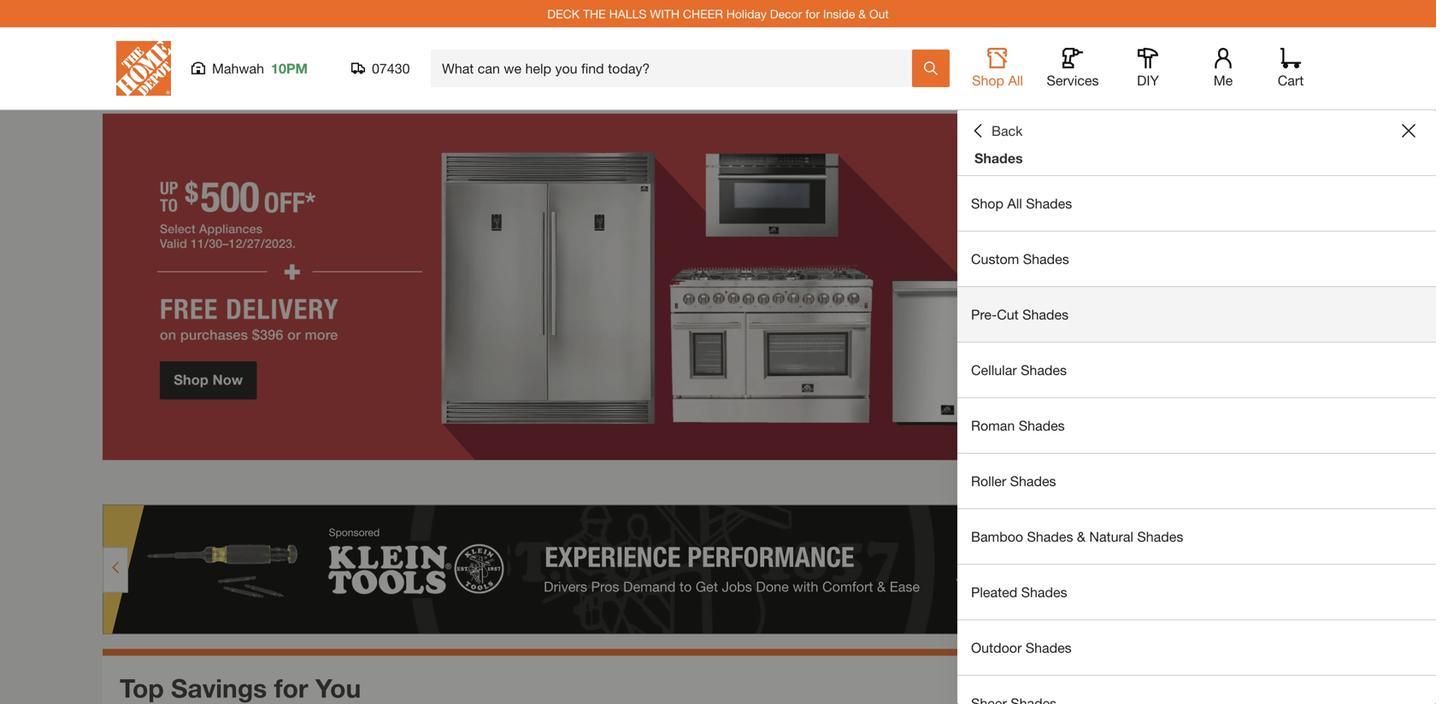 Task type: describe. For each thing, give the bounding box(es) containing it.
shop all
[[972, 72, 1024, 89]]

shop all shades link
[[958, 176, 1437, 231]]

inside
[[823, 7, 855, 21]]

pleated shades link
[[958, 565, 1437, 620]]

cellular shades link
[[958, 343, 1437, 398]]

deck the halls with cheer holiday decor for inside & out link
[[547, 7, 889, 21]]

roller shades
[[971, 473, 1057, 490]]

roman
[[971, 418, 1015, 434]]

custom shades link
[[958, 232, 1437, 286]]

pleated shades
[[971, 584, 1068, 601]]

you
[[315, 673, 361, 704]]

deck the halls with cheer holiday decor for inside & out
[[547, 7, 889, 21]]

diy button
[[1121, 48, 1176, 89]]

the home depot logo image
[[116, 41, 171, 96]]

pre-cut shades link
[[958, 287, 1437, 342]]

services button
[[1046, 48, 1101, 89]]

1 vertical spatial &
[[1077, 529, 1086, 545]]

shades right the outdoor
[[1026, 640, 1072, 656]]

bamboo shades & natural shades link
[[958, 510, 1437, 564]]

0 horizontal spatial &
[[859, 7, 866, 21]]

cart link
[[1272, 48, 1310, 89]]

decor
[[770, 7, 802, 21]]

shades right natural
[[1138, 529, 1184, 545]]

top savings for you
[[120, 673, 361, 704]]

diy
[[1137, 72, 1159, 89]]

mahwah
[[212, 60, 264, 77]]

out
[[870, 7, 889, 21]]

halls
[[609, 7, 647, 21]]

pleated
[[971, 584, 1018, 601]]

menu containing shop all shades
[[958, 176, 1437, 705]]

shades right the 'roman'
[[1019, 418, 1065, 434]]

shades inside "link"
[[1023, 307, 1069, 323]]

natural
[[1090, 529, 1134, 545]]

top
[[120, 673, 164, 704]]

cellular shades
[[971, 362, 1067, 378]]

feedback link image
[[1414, 289, 1437, 381]]

drawer close image
[[1402, 124, 1416, 138]]

services
[[1047, 72, 1099, 89]]

roller
[[971, 473, 1007, 490]]

0 vertical spatial for
[[806, 7, 820, 21]]

shop for shop all
[[972, 72, 1005, 89]]

pre-
[[971, 307, 997, 323]]

with
[[650, 7, 680, 21]]

all for shop all shades
[[1008, 195, 1023, 212]]

cellular
[[971, 362, 1017, 378]]

shades right pleated
[[1022, 584, 1068, 601]]

cart
[[1278, 72, 1304, 89]]

What can we help you find today? search field
[[442, 50, 912, 86]]



Task type: locate. For each thing, give the bounding box(es) containing it.
all up custom shades
[[1008, 195, 1023, 212]]

shades down back 'button'
[[975, 150, 1023, 166]]

1 vertical spatial all
[[1008, 195, 1023, 212]]

all up back
[[1009, 72, 1024, 89]]

custom shades
[[971, 251, 1070, 267]]

shades
[[975, 150, 1023, 166], [1026, 195, 1073, 212], [1023, 251, 1070, 267], [1023, 307, 1069, 323], [1021, 362, 1067, 378], [1019, 418, 1065, 434], [1010, 473, 1057, 490], [1027, 529, 1074, 545], [1138, 529, 1184, 545], [1022, 584, 1068, 601], [1026, 640, 1072, 656]]

me
[[1214, 72, 1233, 89]]

image for  30nov2023-hp-bau-mw44-45-hero4-appliances image
[[103, 114, 1334, 461]]

shades right roller at the bottom right
[[1010, 473, 1057, 490]]

the
[[583, 7, 606, 21]]

roman shades
[[971, 418, 1065, 434]]

for left the you at the left of page
[[274, 673, 308, 704]]

10pm
[[271, 60, 308, 77]]

&
[[859, 7, 866, 21], [1077, 529, 1086, 545]]

outdoor shades
[[971, 640, 1072, 656]]

deck
[[547, 7, 580, 21]]

mahwah 10pm
[[212, 60, 308, 77]]

1 horizontal spatial for
[[806, 7, 820, 21]]

shades right cut
[[1023, 307, 1069, 323]]

0 vertical spatial &
[[859, 7, 866, 21]]

0 vertical spatial all
[[1009, 72, 1024, 89]]

roller shades link
[[958, 454, 1437, 509]]

me button
[[1196, 48, 1251, 89]]

shop for shop all shades
[[971, 195, 1004, 212]]

outdoor
[[971, 640, 1022, 656]]

for left inside
[[806, 7, 820, 21]]

all
[[1009, 72, 1024, 89], [1008, 195, 1023, 212]]

all inside button
[[1009, 72, 1024, 89]]

shop up back 'button'
[[972, 72, 1005, 89]]

cut
[[997, 307, 1019, 323]]

07430 button
[[351, 60, 410, 77]]

shop all button
[[971, 48, 1025, 89]]

pre-cut shades
[[971, 307, 1069, 323]]

outdoor shades link
[[958, 621, 1437, 676]]

07430
[[372, 60, 410, 77]]

back
[[992, 123, 1023, 139]]

roman shades link
[[958, 398, 1437, 453]]

shades up custom shades
[[1026, 195, 1073, 212]]

shop
[[972, 72, 1005, 89], [971, 195, 1004, 212]]

all for shop all
[[1009, 72, 1024, 89]]

savings
[[171, 673, 267, 704]]

1 horizontal spatial &
[[1077, 529, 1086, 545]]

shades right the cellular
[[1021, 362, 1067, 378]]

custom
[[971, 251, 1020, 267]]

shades right 'bamboo'
[[1027, 529, 1074, 545]]

shop inside button
[[972, 72, 1005, 89]]

shop up custom
[[971, 195, 1004, 212]]

& left out
[[859, 7, 866, 21]]

0 horizontal spatial for
[[274, 673, 308, 704]]

bamboo shades & natural shades
[[971, 529, 1184, 545]]

0 vertical spatial shop
[[972, 72, 1005, 89]]

for
[[806, 7, 820, 21], [274, 673, 308, 704]]

shop all shades
[[971, 195, 1073, 212]]

1 vertical spatial shop
[[971, 195, 1004, 212]]

menu
[[958, 176, 1437, 705]]

shades right custom
[[1023, 251, 1070, 267]]

& left natural
[[1077, 529, 1086, 545]]

holiday
[[727, 7, 767, 21]]

cheer
[[683, 7, 723, 21]]

back button
[[971, 122, 1023, 139]]

1 vertical spatial for
[[274, 673, 308, 704]]

bamboo
[[971, 529, 1024, 545]]



Task type: vqa. For each thing, say whether or not it's contained in the screenshot.
ME 'button'
yes



